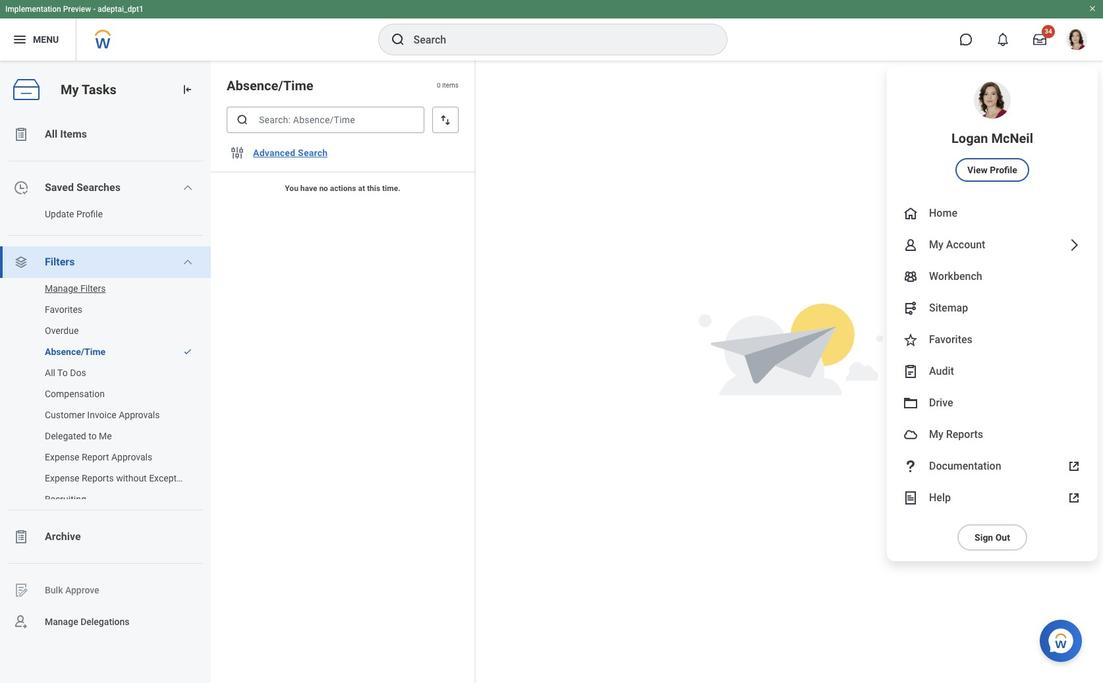Task type: locate. For each thing, give the bounding box(es) containing it.
1 horizontal spatial favorites
[[930, 334, 973, 346]]

1 horizontal spatial filters
[[80, 284, 106, 294]]

reports for expense
[[82, 473, 114, 484]]

expense down delegated
[[45, 452, 79, 463]]

1 vertical spatial clipboard image
[[13, 529, 29, 545]]

1 manage from the top
[[45, 284, 78, 294]]

workbench
[[930, 271, 983, 283]]

filters inside button
[[80, 284, 106, 294]]

1 vertical spatial manage
[[45, 617, 78, 627]]

clipboard image inside archive button
[[13, 529, 29, 545]]

notifications large image
[[997, 33, 1010, 46]]

my inside menu item
[[930, 239, 944, 251]]

clipboard image left all items
[[13, 127, 29, 142]]

1 vertical spatial chevron down image
[[183, 257, 193, 268]]

1 vertical spatial my
[[930, 239, 944, 251]]

expense inside button
[[45, 473, 79, 484]]

0 horizontal spatial absence/time
[[45, 347, 106, 357]]

view profile
[[968, 165, 1018, 175]]

delegated to me button
[[0, 423, 198, 450]]

logan
[[952, 131, 989, 146]]

home image
[[903, 206, 919, 222]]

items
[[442, 82, 459, 89]]

1 vertical spatial approvals
[[111, 452, 152, 463]]

chevron down image inside filters dropdown button
[[183, 257, 193, 268]]

2 clipboard image from the top
[[13, 529, 29, 545]]

advanced search
[[253, 148, 328, 158]]

2 chevron down image from the top
[[183, 257, 193, 268]]

approvals for expense report approvals
[[111, 452, 152, 463]]

clock check image
[[13, 180, 29, 196]]

1 vertical spatial reports
[[82, 473, 114, 484]]

home menu item
[[888, 198, 1099, 229]]

reports inside button
[[82, 473, 114, 484]]

0 vertical spatial search image
[[390, 32, 406, 47]]

bulk approve
[[45, 585, 99, 596]]

reports
[[947, 429, 984, 441], [82, 473, 114, 484]]

manage for manage delegations
[[45, 617, 78, 627]]

reports up documentation
[[947, 429, 984, 441]]

approvals
[[119, 410, 160, 421], [111, 452, 152, 463]]

searches
[[76, 181, 121, 194]]

Search: Absence/Time text field
[[227, 107, 425, 133]]

0 vertical spatial manage
[[45, 284, 78, 294]]

1 vertical spatial expense
[[45, 473, 79, 484]]

absence/time up search: absence/time text box
[[227, 78, 314, 94]]

you
[[285, 184, 299, 193]]

check image
[[183, 347, 193, 357]]

sitemap
[[930, 302, 969, 315]]

update profile button
[[0, 201, 198, 227]]

list containing manage filters
[[0, 276, 211, 513]]

manage
[[45, 284, 78, 294], [45, 617, 78, 627]]

this
[[367, 184, 380, 193]]

implementation
[[5, 5, 61, 14]]

you have no actions at this time.
[[285, 184, 401, 193]]

manage up overdue
[[45, 284, 78, 294]]

clipboard image inside all items button
[[13, 127, 29, 142]]

1 ext link image from the top
[[1067, 459, 1083, 475]]

search image
[[390, 32, 406, 47], [236, 113, 249, 127]]

0 vertical spatial expense
[[45, 452, 79, 463]]

1 horizontal spatial reports
[[947, 429, 984, 441]]

manage delegations
[[45, 617, 130, 627]]

all left items
[[45, 128, 58, 140]]

favorites
[[45, 305, 82, 315], [930, 334, 973, 346]]

0 horizontal spatial filters
[[45, 256, 75, 268]]

1 vertical spatial ext link image
[[1067, 491, 1083, 506]]

2 list from the top
[[0, 276, 211, 513]]

profile down the saved searches
[[76, 209, 103, 220]]

ext link image inside documentation "menu item"
[[1067, 459, 1083, 475]]

my inside menu item
[[930, 429, 944, 441]]

profile right view
[[991, 165, 1018, 175]]

folder open image
[[903, 396, 919, 411]]

1 vertical spatial favorites
[[930, 334, 973, 346]]

absence/time button
[[0, 339, 177, 365]]

user plus image
[[13, 615, 29, 630]]

0 vertical spatial absence/time
[[227, 78, 314, 94]]

overdue button
[[0, 318, 198, 344]]

update profile
[[45, 209, 103, 220]]

1 horizontal spatial absence/time
[[227, 78, 314, 94]]

2 ext link image from the top
[[1067, 491, 1083, 506]]

0 horizontal spatial search image
[[236, 113, 249, 127]]

my right user icon
[[930, 239, 944, 251]]

reports for my
[[947, 429, 984, 441]]

0 vertical spatial clipboard image
[[13, 127, 29, 142]]

all
[[45, 128, 58, 140], [45, 368, 55, 378]]

my
[[61, 81, 79, 97], [930, 239, 944, 251], [930, 429, 944, 441]]

0 horizontal spatial profile
[[76, 209, 103, 220]]

2 all from the top
[[45, 368, 55, 378]]

list
[[0, 119, 211, 638], [0, 276, 211, 513]]

0 vertical spatial all
[[45, 128, 58, 140]]

endpoints image
[[903, 301, 919, 316]]

help menu item
[[888, 483, 1099, 514]]

all items button
[[0, 119, 211, 150]]

2 expense from the top
[[45, 473, 79, 484]]

1 vertical spatial all
[[45, 368, 55, 378]]

1 expense from the top
[[45, 452, 79, 463]]

me
[[99, 431, 112, 442]]

0 vertical spatial reports
[[947, 429, 984, 441]]

1 all from the top
[[45, 128, 58, 140]]

drive menu item
[[888, 388, 1099, 419]]

ext link image inside help menu item
[[1067, 491, 1083, 506]]

0
[[437, 82, 441, 89]]

no
[[319, 184, 328, 193]]

all left to
[[45, 368, 55, 378]]

my for my account
[[930, 239, 944, 251]]

expense report approvals button
[[0, 444, 198, 471]]

reports down expense report approvals
[[82, 473, 114, 484]]

0 horizontal spatial reports
[[82, 473, 114, 484]]

sitemap menu item
[[888, 293, 1099, 324]]

1 chevron down image from the top
[[183, 183, 193, 193]]

item list element
[[211, 61, 476, 684]]

logan mcneil
[[952, 131, 1034, 146]]

0 vertical spatial favorites
[[45, 305, 82, 315]]

1 vertical spatial absence/time
[[45, 347, 106, 357]]

profile inside logan mcneil menu item
[[991, 165, 1018, 175]]

approve
[[65, 585, 99, 596]]

avatar image
[[903, 427, 919, 443]]

manage inside manage delegations link
[[45, 617, 78, 627]]

close environment banner image
[[1089, 5, 1097, 13]]

archive button
[[0, 522, 211, 553]]

approvals right 'invoice'
[[119, 410, 160, 421]]

my account menu item
[[888, 229, 1099, 261]]

view
[[968, 165, 988, 175]]

filters
[[45, 256, 75, 268], [80, 284, 106, 294]]

profile inside button
[[76, 209, 103, 220]]

my account
[[930, 239, 986, 251]]

manage inside manage filters button
[[45, 284, 78, 294]]

ext link image
[[1067, 459, 1083, 475], [1067, 491, 1083, 506]]

tasks
[[82, 81, 116, 97]]

2 vertical spatial my
[[930, 429, 944, 441]]

contact card matrix manager image
[[903, 269, 919, 285]]

ext link image for documentation
[[1067, 459, 1083, 475]]

archive
[[45, 531, 81, 543]]

favorites down 'sitemap'
[[930, 334, 973, 346]]

1 list from the top
[[0, 119, 211, 638]]

my reports menu item
[[888, 419, 1099, 451]]

profile for view profile
[[991, 165, 1018, 175]]

clipboard image
[[13, 127, 29, 142], [13, 529, 29, 545]]

filters up the favorites button
[[80, 284, 106, 294]]

profile for update profile
[[76, 209, 103, 220]]

favorites up overdue
[[45, 305, 82, 315]]

clipboard image for all items
[[13, 127, 29, 142]]

help
[[930, 492, 951, 505]]

favorites button
[[0, 297, 198, 323]]

0 vertical spatial filters
[[45, 256, 75, 268]]

approvals inside customer invoice approvals button
[[119, 410, 160, 421]]

all items
[[45, 128, 87, 140]]

0 vertical spatial chevron down image
[[183, 183, 193, 193]]

approvals inside expense report approvals button
[[111, 452, 152, 463]]

at
[[358, 184, 365, 193]]

absence/time up dos
[[45, 347, 106, 357]]

user image
[[903, 237, 919, 253]]

absence/time inside item list element
[[227, 78, 314, 94]]

manage for manage filters
[[45, 284, 78, 294]]

0 vertical spatial approvals
[[119, 410, 160, 421]]

34 button
[[1026, 25, 1056, 54]]

expense
[[45, 452, 79, 463], [45, 473, 79, 484]]

question image
[[903, 459, 919, 475]]

1 horizontal spatial profile
[[991, 165, 1018, 175]]

absence/time
[[227, 78, 314, 94], [45, 347, 106, 357]]

chevron down image
[[183, 183, 193, 193], [183, 257, 193, 268]]

logan mcneil menu item
[[888, 66, 1099, 198]]

out
[[996, 533, 1011, 543]]

1 vertical spatial profile
[[76, 209, 103, 220]]

approvals up without
[[111, 452, 152, 463]]

expense for expense reports without exceptions
[[45, 473, 79, 484]]

1 vertical spatial filters
[[80, 284, 106, 294]]

0 vertical spatial ext link image
[[1067, 459, 1083, 475]]

my left tasks
[[61, 81, 79, 97]]

0 vertical spatial profile
[[991, 165, 1018, 175]]

filters inside dropdown button
[[45, 256, 75, 268]]

filters up manage filters
[[45, 256, 75, 268]]

my right avatar
[[930, 429, 944, 441]]

manage down bulk at the bottom left of page
[[45, 617, 78, 627]]

my for my tasks
[[61, 81, 79, 97]]

sign out
[[975, 533, 1011, 543]]

1 clipboard image from the top
[[13, 127, 29, 142]]

chevron down image for saved searches
[[183, 183, 193, 193]]

without
[[116, 473, 147, 484]]

advanced search button
[[248, 140, 333, 166]]

reports inside menu item
[[947, 429, 984, 441]]

expense inside button
[[45, 452, 79, 463]]

1 vertical spatial search image
[[236, 113, 249, 127]]

0 vertical spatial my
[[61, 81, 79, 97]]

1 horizontal spatial search image
[[390, 32, 406, 47]]

customer invoice approvals
[[45, 410, 160, 421]]

sign
[[975, 533, 994, 543]]

expense up recruiting
[[45, 473, 79, 484]]

0 horizontal spatial favorites
[[45, 305, 82, 315]]

my tasks element
[[0, 61, 211, 684]]

2 manage from the top
[[45, 617, 78, 627]]

clipboard image left archive
[[13, 529, 29, 545]]

expense report approvals
[[45, 452, 152, 463]]



Task type: vqa. For each thing, say whether or not it's contained in the screenshot.
My
yes



Task type: describe. For each thing, give the bounding box(es) containing it.
absence/time inside button
[[45, 347, 106, 357]]

home
[[930, 207, 958, 220]]

report
[[82, 452, 109, 463]]

all to dos
[[45, 368, 86, 378]]

logan mcneil banner
[[0, 0, 1104, 562]]

to
[[88, 431, 97, 442]]

documentation menu item
[[888, 451, 1099, 483]]

account
[[947, 239, 986, 251]]

to
[[57, 368, 68, 378]]

my tasks
[[61, 81, 116, 97]]

saved searches
[[45, 181, 121, 194]]

documentation
[[930, 460, 1002, 473]]

overdue
[[45, 326, 79, 336]]

favorites inside button
[[45, 305, 82, 315]]

customer
[[45, 410, 85, 421]]

delegations
[[81, 617, 130, 627]]

all for all items
[[45, 128, 58, 140]]

items
[[60, 128, 87, 140]]

my reports
[[930, 429, 984, 441]]

-
[[93, 5, 96, 14]]

workbench menu item
[[888, 261, 1099, 293]]

favorites inside menu item
[[930, 334, 973, 346]]

bulk
[[45, 585, 63, 596]]

document image
[[903, 491, 919, 506]]

expense for expense report approvals
[[45, 452, 79, 463]]

customer invoice approvals button
[[0, 402, 198, 429]]

inbox large image
[[1034, 33, 1047, 46]]

recruiting button
[[0, 487, 198, 513]]

favorites menu item
[[888, 324, 1099, 356]]

manage filters button
[[0, 276, 198, 302]]

34
[[1045, 28, 1053, 35]]

update
[[45, 209, 74, 220]]

clipboard image for archive
[[13, 529, 29, 545]]

invoice
[[87, 410, 117, 421]]

menu button
[[0, 18, 76, 61]]

recruiting
[[45, 495, 86, 505]]

Search Workday  search field
[[414, 25, 700, 54]]

saved searches button
[[0, 172, 211, 204]]

paste image
[[903, 364, 919, 380]]

implementation preview -   adeptai_dpt1
[[5, 5, 144, 14]]

all to dos button
[[0, 360, 198, 386]]

advanced
[[253, 148, 296, 158]]

transformation import image
[[181, 83, 194, 96]]

time.
[[382, 184, 401, 193]]

expense reports without exceptions button
[[0, 466, 198, 492]]

compensation
[[45, 389, 105, 400]]

dos
[[70, 368, 86, 378]]

actions
[[330, 184, 356, 193]]

preview
[[63, 5, 91, 14]]

rename image
[[13, 583, 29, 599]]

chevron right image
[[1067, 237, 1083, 253]]

saved
[[45, 181, 74, 194]]

menu
[[33, 34, 59, 45]]

0 items
[[437, 82, 459, 89]]

delegated to me
[[45, 431, 112, 442]]

logan mcneil image
[[1067, 29, 1088, 50]]

search
[[298, 148, 328, 158]]

bulk approve link
[[0, 575, 211, 607]]

expense reports without exceptions
[[45, 473, 194, 484]]

delegated
[[45, 431, 86, 442]]

filters button
[[0, 247, 211, 278]]

adeptai_dpt1
[[98, 5, 144, 14]]

my for my reports
[[930, 429, 944, 441]]

drive
[[930, 397, 954, 410]]

justify image
[[12, 32, 28, 47]]

list containing all items
[[0, 119, 211, 638]]

configure image
[[229, 145, 245, 161]]

star image
[[903, 332, 919, 348]]

audit menu item
[[888, 356, 1099, 388]]

sort image
[[439, 113, 452, 127]]

approvals for customer invoice approvals
[[119, 410, 160, 421]]

manage filters
[[45, 284, 106, 294]]

have
[[301, 184, 317, 193]]

manage delegations link
[[0, 607, 211, 638]]

mcneil
[[992, 131, 1034, 146]]

audit
[[930, 365, 955, 378]]

perspective image
[[13, 255, 29, 270]]

all for all to dos
[[45, 368, 55, 378]]

compensation button
[[0, 381, 198, 407]]

logan mcneil menu
[[888, 66, 1099, 562]]

chevron down image for filters
[[183, 257, 193, 268]]

ext link image for help
[[1067, 491, 1083, 506]]

exceptions
[[149, 473, 194, 484]]

search image inside item list element
[[236, 113, 249, 127]]



